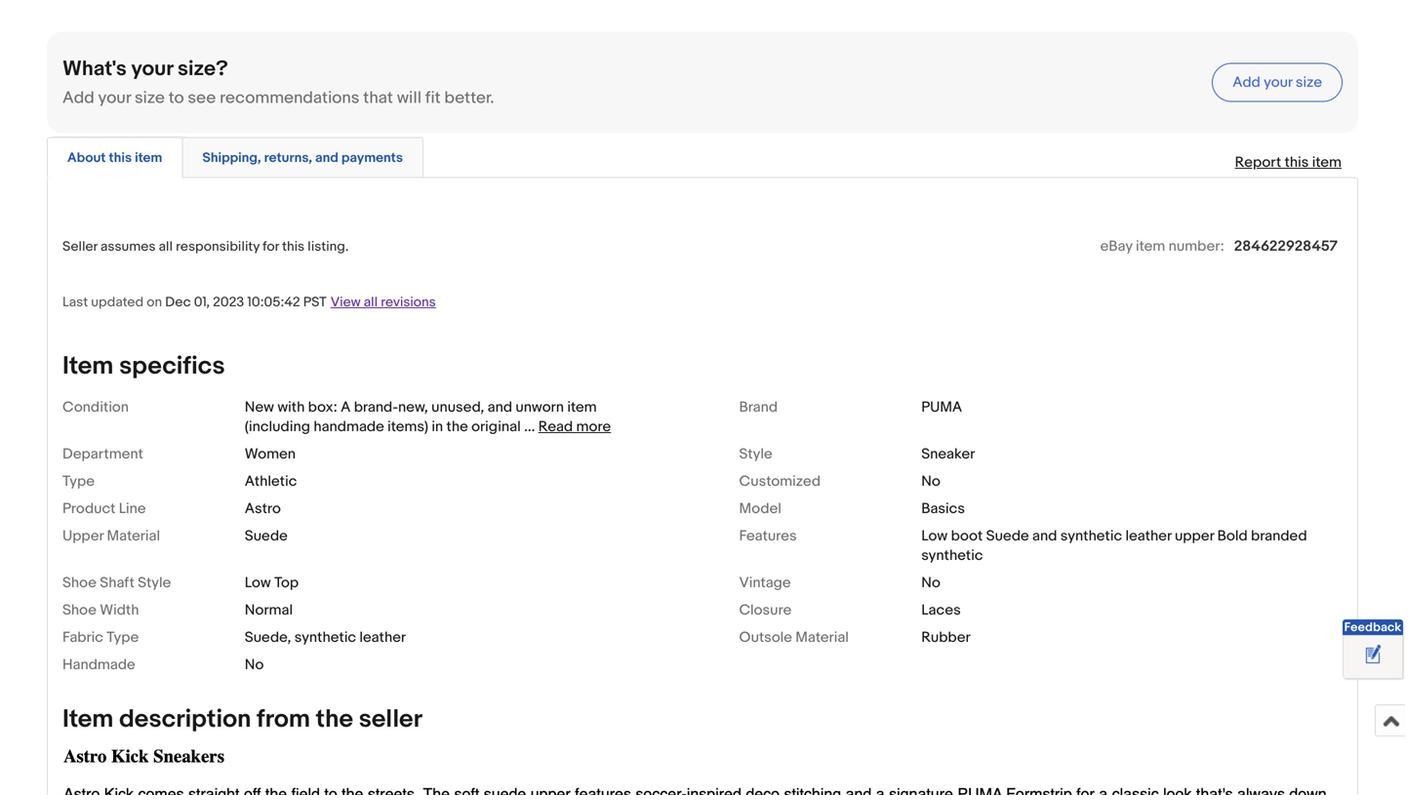 Task type: describe. For each thing, give the bounding box(es) containing it.
...
[[524, 418, 535, 436]]

1 suede from the left
[[245, 528, 288, 545]]

revisions
[[381, 294, 436, 311]]

shoe for shoe shaft style
[[62, 574, 97, 592]]

suede, synthetic leather
[[245, 629, 406, 647]]

read
[[538, 418, 573, 436]]

add inside button
[[1233, 74, 1261, 91]]

normal
[[245, 602, 293, 619]]

shoe shaft style
[[62, 574, 171, 592]]

0 vertical spatial all
[[159, 238, 173, 255]]

view
[[331, 294, 361, 311]]

1 horizontal spatial synthetic
[[922, 547, 983, 565]]

brand
[[739, 399, 778, 416]]

item inside report this item link
[[1313, 154, 1342, 171]]

01,
[[194, 294, 210, 311]]

that
[[363, 88, 393, 108]]

brand-
[[354, 399, 398, 416]]

shaft
[[100, 574, 134, 592]]

responsibility
[[176, 238, 260, 255]]

condition
[[62, 399, 129, 416]]

item for item specifics
[[62, 351, 114, 382]]

specifics
[[119, 351, 225, 382]]

shipping, returns, and payments button
[[202, 149, 403, 167]]

report
[[1235, 154, 1282, 171]]

1 vertical spatial style
[[138, 574, 171, 592]]

top
[[274, 574, 299, 592]]

2023
[[213, 294, 244, 311]]

laces
[[922, 602, 961, 619]]

department
[[62, 446, 143, 463]]

number:
[[1169, 238, 1225, 255]]

your for size?
[[131, 56, 173, 81]]

last updated on dec 01, 2023 10:05:42 pst view all revisions
[[62, 294, 436, 311]]

outsole material
[[739, 629, 849, 647]]

will
[[397, 88, 422, 108]]

about this item button
[[67, 149, 162, 167]]

branded
[[1251, 528, 1308, 545]]

recommendations
[[220, 88, 360, 108]]

with
[[278, 399, 305, 416]]

low top
[[245, 574, 299, 592]]

from
[[257, 705, 310, 735]]

outsole
[[739, 629, 792, 647]]

product
[[62, 500, 116, 518]]

ebay item number: 284622928457
[[1101, 238, 1338, 255]]

original
[[472, 418, 521, 436]]

fabric
[[62, 629, 103, 647]]

last
[[62, 294, 88, 311]]

handmade
[[314, 418, 384, 436]]

basics
[[922, 500, 965, 518]]

seller
[[359, 705, 423, 735]]

width
[[100, 602, 139, 619]]

Add your size to see recommendations that will fit better. text field
[[62, 88, 494, 108]]

about this item
[[67, 150, 162, 166]]

dec
[[165, 294, 191, 311]]

features
[[739, 528, 797, 545]]

this for report
[[1285, 154, 1309, 171]]

low boot suede and synthetic leather upper bold branded synthetic
[[922, 528, 1308, 565]]

size?
[[178, 56, 228, 81]]

material for upper material
[[107, 528, 160, 545]]

puma
[[922, 399, 962, 416]]

a
[[341, 399, 351, 416]]

product line
[[62, 500, 146, 518]]

0 horizontal spatial type
[[62, 473, 95, 490]]

model
[[739, 500, 782, 518]]

add inside what's your size? add your size to see recommendations that will fit better.
[[62, 88, 94, 108]]

on
[[147, 294, 162, 311]]

0 vertical spatial synthetic
[[1061, 528, 1123, 545]]

and inside the 'low boot suede and synthetic leather upper bold branded synthetic'
[[1033, 528, 1057, 545]]

line
[[119, 500, 146, 518]]

read more
[[538, 418, 611, 436]]

shoe for shoe width
[[62, 602, 97, 619]]

no for customized
[[922, 473, 941, 490]]

boot
[[951, 528, 983, 545]]

customized
[[739, 473, 821, 490]]

item for item description from the seller
[[62, 705, 114, 735]]

and inside new with box: a brand-new, unused, and unworn item (including handmade items) in the original ...
[[488, 399, 512, 416]]

more
[[576, 418, 611, 436]]

shipping, returns, and payments
[[202, 150, 403, 166]]

10:05:42
[[247, 294, 300, 311]]

upper material
[[62, 528, 160, 545]]

for
[[263, 238, 279, 255]]

no for vintage
[[922, 574, 941, 592]]

listing.
[[308, 238, 349, 255]]

upper
[[1175, 528, 1214, 545]]

your down what's
[[98, 88, 131, 108]]

assumes
[[101, 238, 156, 255]]

low for low boot suede and synthetic leather upper bold branded synthetic
[[922, 528, 948, 545]]

fit
[[425, 88, 441, 108]]

this for about
[[109, 150, 132, 166]]

1 horizontal spatial all
[[364, 294, 378, 311]]

astro
[[245, 500, 281, 518]]

sneaker
[[922, 446, 975, 463]]

payments
[[342, 150, 403, 166]]



Task type: locate. For each thing, give the bounding box(es) containing it.
1 vertical spatial all
[[364, 294, 378, 311]]

0 horizontal spatial add
[[62, 88, 94, 108]]

1 horizontal spatial low
[[922, 528, 948, 545]]

0 horizontal spatial style
[[138, 574, 171, 592]]

the inside new with box: a brand-new, unused, and unworn item (including handmade items) in the original ...
[[447, 418, 468, 436]]

no up the basics
[[922, 473, 941, 490]]

0 vertical spatial shoe
[[62, 574, 97, 592]]

1 vertical spatial item
[[62, 705, 114, 735]]

0 vertical spatial style
[[739, 446, 773, 463]]

pst
[[303, 294, 327, 311]]

2 shoe from the top
[[62, 602, 97, 619]]

(including
[[245, 418, 310, 436]]

and inside button
[[315, 150, 339, 166]]

add
[[1233, 74, 1261, 91], [62, 88, 94, 108]]

your inside button
[[1264, 74, 1293, 91]]

the right from
[[316, 705, 353, 735]]

about
[[67, 150, 106, 166]]

leather up seller
[[360, 629, 406, 647]]

style right shaft
[[138, 574, 171, 592]]

2 vertical spatial synthetic
[[295, 629, 356, 647]]

1 horizontal spatial material
[[796, 629, 849, 647]]

no
[[922, 473, 941, 490], [922, 574, 941, 592], [245, 656, 264, 674]]

0 vertical spatial low
[[922, 528, 948, 545]]

2 vertical spatial and
[[1033, 528, 1057, 545]]

all right assumes
[[159, 238, 173, 255]]

0 horizontal spatial all
[[159, 238, 173, 255]]

material
[[107, 528, 160, 545], [796, 629, 849, 647]]

size inside what's your size? add your size to see recommendations that will fit better.
[[135, 88, 165, 108]]

your for size
[[1264, 74, 1293, 91]]

and up original on the left
[[488, 399, 512, 416]]

material right outsole
[[796, 629, 849, 647]]

2 horizontal spatial synthetic
[[1061, 528, 1123, 545]]

report this item link
[[1226, 144, 1352, 181]]

what's your size? add your size to see recommendations that will fit better.
[[62, 56, 494, 108]]

0 vertical spatial no
[[922, 473, 941, 490]]

0 horizontal spatial suede
[[245, 528, 288, 545]]

ebay
[[1101, 238, 1133, 255]]

0 horizontal spatial size
[[135, 88, 165, 108]]

1 vertical spatial no
[[922, 574, 941, 592]]

no down the suede,
[[245, 656, 264, 674]]

this right for
[[282, 238, 305, 255]]

size up report this item
[[1296, 74, 1323, 91]]

leather left upper
[[1126, 528, 1172, 545]]

2 vertical spatial no
[[245, 656, 264, 674]]

0 horizontal spatial material
[[107, 528, 160, 545]]

low
[[922, 528, 948, 545], [245, 574, 271, 592]]

report this item
[[1235, 154, 1342, 171]]

1 horizontal spatial the
[[447, 418, 468, 436]]

women
[[245, 446, 296, 463]]

low left top
[[245, 574, 271, 592]]

leather
[[1126, 528, 1172, 545], [360, 629, 406, 647]]

unworn
[[516, 399, 564, 416]]

seller
[[62, 238, 97, 255]]

0 vertical spatial type
[[62, 473, 95, 490]]

type up product on the bottom of page
[[62, 473, 95, 490]]

material down line
[[107, 528, 160, 545]]

updated
[[91, 294, 144, 311]]

0 horizontal spatial low
[[245, 574, 271, 592]]

no for handmade
[[245, 656, 264, 674]]

shipping,
[[202, 150, 261, 166]]

low down the basics
[[922, 528, 948, 545]]

this right "report" in the top of the page
[[1285, 154, 1309, 171]]

item down 'handmade'
[[62, 705, 114, 735]]

all
[[159, 238, 173, 255], [364, 294, 378, 311]]

1 vertical spatial material
[[796, 629, 849, 647]]

1 shoe from the top
[[62, 574, 97, 592]]

unused,
[[432, 399, 484, 416]]

0 vertical spatial and
[[315, 150, 339, 166]]

add up "report" in the top of the page
[[1233, 74, 1261, 91]]

no up laces
[[922, 574, 941, 592]]

size
[[1296, 74, 1323, 91], [135, 88, 165, 108]]

0 vertical spatial the
[[447, 418, 468, 436]]

1 item from the top
[[62, 351, 114, 382]]

your up report this item
[[1264, 74, 1293, 91]]

item up condition
[[62, 351, 114, 382]]

1 horizontal spatial size
[[1296, 74, 1323, 91]]

1 vertical spatial the
[[316, 705, 353, 735]]

suede right boot
[[986, 528, 1029, 545]]

1 horizontal spatial add
[[1233, 74, 1261, 91]]

add down what's
[[62, 88, 94, 108]]

and right boot
[[1033, 528, 1057, 545]]

view all revisions link
[[327, 293, 436, 311]]

new,
[[398, 399, 428, 416]]

2 suede from the left
[[986, 528, 1029, 545]]

2 horizontal spatial this
[[1285, 154, 1309, 171]]

0 vertical spatial leather
[[1126, 528, 1172, 545]]

the
[[447, 418, 468, 436], [316, 705, 353, 735]]

0 horizontal spatial synthetic
[[295, 629, 356, 647]]

suede inside the 'low boot suede and synthetic leather upper bold branded synthetic'
[[986, 528, 1029, 545]]

this inside button
[[109, 150, 132, 166]]

new
[[245, 399, 274, 416]]

item right "report" in the top of the page
[[1313, 154, 1342, 171]]

feedback
[[1345, 620, 1402, 635]]

1 horizontal spatial this
[[282, 238, 305, 255]]

low for low top
[[245, 574, 271, 592]]

1 vertical spatial low
[[245, 574, 271, 592]]

and right returns, in the top of the page
[[315, 150, 339, 166]]

rubber
[[922, 629, 971, 647]]

shoe up 'fabric'
[[62, 602, 97, 619]]

suede,
[[245, 629, 291, 647]]

add your size button
[[1212, 63, 1343, 102]]

type
[[62, 473, 95, 490], [107, 629, 139, 647]]

item up read more
[[567, 399, 597, 416]]

0 horizontal spatial this
[[109, 150, 132, 166]]

this right about
[[109, 150, 132, 166]]

2 item from the top
[[62, 705, 114, 735]]

leather inside the 'low boot suede and synthetic leather upper bold branded synthetic'
[[1126, 528, 1172, 545]]

suede
[[245, 528, 288, 545], [986, 528, 1029, 545]]

low inside the 'low boot suede and synthetic leather upper bold branded synthetic'
[[922, 528, 948, 545]]

1 horizontal spatial leather
[[1126, 528, 1172, 545]]

type down width
[[107, 629, 139, 647]]

size left to on the left top of page
[[135, 88, 165, 108]]

item description from the seller
[[62, 705, 423, 735]]

1 horizontal spatial type
[[107, 629, 139, 647]]

suede down astro
[[245, 528, 288, 545]]

the down unused, on the left bottom of page
[[447, 418, 468, 436]]

0 horizontal spatial and
[[315, 150, 339, 166]]

description
[[119, 705, 251, 735]]

all right view
[[364, 294, 378, 311]]

0 vertical spatial material
[[107, 528, 160, 545]]

read more button
[[538, 418, 611, 436]]

what's
[[62, 56, 127, 81]]

style
[[739, 446, 773, 463], [138, 574, 171, 592]]

size inside button
[[1296, 74, 1323, 91]]

item right about
[[135, 150, 162, 166]]

upper
[[62, 528, 104, 545]]

vintage
[[739, 574, 791, 592]]

closure
[[739, 602, 792, 619]]

synthetic
[[1061, 528, 1123, 545], [922, 547, 983, 565], [295, 629, 356, 647]]

item specifics
[[62, 351, 225, 382]]

better.
[[445, 88, 494, 108]]

1 vertical spatial and
[[488, 399, 512, 416]]

1 vertical spatial synthetic
[[922, 547, 983, 565]]

0 horizontal spatial leather
[[360, 629, 406, 647]]

1 vertical spatial type
[[107, 629, 139, 647]]

1 horizontal spatial and
[[488, 399, 512, 416]]

1 horizontal spatial suede
[[986, 528, 1029, 545]]

items)
[[388, 418, 428, 436]]

1 vertical spatial shoe
[[62, 602, 97, 619]]

fabric type
[[62, 629, 139, 647]]

handmade
[[62, 656, 135, 674]]

add your size
[[1233, 74, 1323, 91]]

item inside about this item button
[[135, 150, 162, 166]]

item
[[135, 150, 162, 166], [1313, 154, 1342, 171], [1136, 238, 1166, 255], [567, 399, 597, 416]]

your up to on the left top of page
[[131, 56, 173, 81]]

in
[[432, 418, 443, 436]]

this
[[109, 150, 132, 166], [1285, 154, 1309, 171], [282, 238, 305, 255]]

new with box: a brand-new, unused, and unworn item (including handmade items) in the original ...
[[245, 399, 597, 436]]

material for outsole material
[[796, 629, 849, 647]]

to
[[169, 88, 184, 108]]

1 vertical spatial leather
[[360, 629, 406, 647]]

returns,
[[264, 150, 312, 166]]

0 horizontal spatial the
[[316, 705, 353, 735]]

box:
[[308, 399, 338, 416]]

item right "ebay" at the right of page
[[1136, 238, 1166, 255]]

1 horizontal spatial style
[[739, 446, 773, 463]]

see
[[188, 88, 216, 108]]

item inside new with box: a brand-new, unused, and unworn item (including handmade items) in the original ...
[[567, 399, 597, 416]]

shoe width
[[62, 602, 139, 619]]

style up customized
[[739, 446, 773, 463]]

2 horizontal spatial and
[[1033, 528, 1057, 545]]

shoe up shoe width
[[62, 574, 97, 592]]

tab list containing about this item
[[47, 133, 1359, 178]]

284622928457
[[1234, 238, 1338, 255]]

0 vertical spatial item
[[62, 351, 114, 382]]

tab list
[[47, 133, 1359, 178]]



Task type: vqa. For each thing, say whether or not it's contained in the screenshot.
THE RETURN
no



